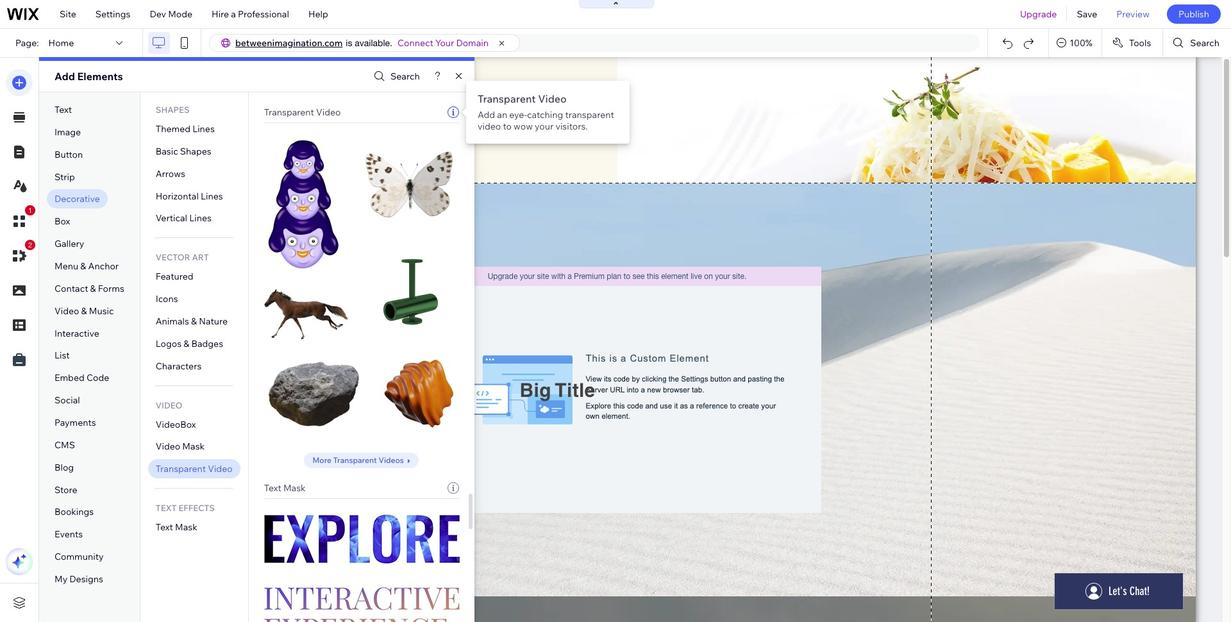 Task type: vqa. For each thing, say whether or not it's contained in the screenshot.
store
yes



Task type: locate. For each thing, give the bounding box(es) containing it.
is available. connect your domain
[[346, 37, 489, 49]]

blog
[[55, 462, 74, 473]]

0 vertical spatial lines
[[192, 123, 215, 135]]

available.
[[355, 38, 392, 48]]

home
[[48, 37, 74, 49]]

domain
[[456, 37, 489, 49]]

0 vertical spatial add
[[55, 70, 75, 83]]

lines
[[192, 123, 215, 135], [201, 190, 223, 202], [189, 213, 212, 224]]

save
[[1077, 8, 1098, 20]]

0 vertical spatial text mask
[[264, 482, 306, 494]]

shapes up the themed
[[156, 105, 190, 115]]

& left "forms"
[[90, 283, 96, 294]]

menu
[[55, 260, 78, 272]]

vertical
[[156, 213, 187, 224]]

cms
[[55, 439, 75, 451]]

0 vertical spatial transparent video
[[264, 106, 341, 118]]

2 vertical spatial mask
[[175, 522, 197, 533]]

embed code
[[55, 372, 109, 384]]

transparent
[[565, 109, 614, 121]]

text effects
[[156, 503, 215, 513]]

shapes down themed lines
[[180, 145, 211, 157]]

0 vertical spatial search button
[[1164, 29, 1231, 57]]

search button down connect
[[371, 67, 420, 86]]

elements
[[77, 70, 123, 83]]

featured
[[156, 271, 193, 282]]

button
[[55, 149, 83, 160]]

1 horizontal spatial search
[[1191, 37, 1220, 49]]

store
[[55, 484, 77, 495]]

add inside transparent video add an eye-catching transparent video to wow your visitors.
[[478, 109, 495, 121]]

lines for themed lines
[[192, 123, 215, 135]]

1 vertical spatial shapes
[[180, 145, 211, 157]]

tools
[[1129, 37, 1151, 49]]

a
[[231, 8, 236, 20]]

my designs
[[55, 573, 103, 585]]

payments
[[55, 417, 96, 428]]

animals
[[156, 316, 189, 327]]

1 vertical spatial lines
[[201, 190, 223, 202]]

add elements
[[55, 70, 123, 83]]

1 vertical spatial add
[[478, 109, 495, 121]]

image
[[55, 126, 81, 138]]

search button down publish
[[1164, 29, 1231, 57]]

art
[[192, 252, 209, 262]]

& for forms
[[90, 283, 96, 294]]

code
[[87, 372, 109, 384]]

transparent video add an eye-catching transparent video to wow your visitors.
[[478, 92, 614, 132]]

search
[[1191, 37, 1220, 49], [391, 71, 420, 82]]

0 horizontal spatial search button
[[371, 67, 420, 86]]

professional
[[238, 8, 289, 20]]

music
[[89, 305, 114, 317]]

& left 'nature'
[[191, 316, 197, 327]]

0 vertical spatial shapes
[[156, 105, 190, 115]]

1 vertical spatial transparent video
[[156, 463, 233, 475]]

connect
[[398, 37, 433, 49]]

1 horizontal spatial add
[[478, 109, 495, 121]]

publish button
[[1167, 4, 1221, 24]]

& right logos
[[184, 338, 189, 349]]

0 horizontal spatial transparent video
[[156, 463, 233, 475]]

add down home
[[55, 70, 75, 83]]

logos
[[156, 338, 182, 349]]

1 vertical spatial search button
[[371, 67, 420, 86]]

0 horizontal spatial add
[[55, 70, 75, 83]]

menu & anchor
[[55, 260, 119, 272]]

effects
[[179, 503, 215, 513]]

forms
[[98, 283, 124, 294]]

add
[[55, 70, 75, 83], [478, 109, 495, 121]]

search down publish
[[1191, 37, 1220, 49]]

transparent inside button
[[333, 455, 377, 465]]

publish
[[1179, 8, 1210, 20]]

video
[[538, 92, 567, 105], [316, 106, 341, 118], [55, 305, 79, 317], [156, 400, 182, 410], [156, 441, 180, 452], [208, 463, 233, 475]]

more transparent videos
[[313, 455, 404, 465]]

video & music
[[55, 305, 114, 317]]

dev mode
[[150, 8, 192, 20]]

& left music
[[81, 305, 87, 317]]

1 vertical spatial mask
[[283, 482, 306, 494]]

anchor
[[88, 260, 119, 272]]

lines right horizontal
[[201, 190, 223, 202]]

hire a professional
[[212, 8, 289, 20]]

1 horizontal spatial text mask
[[264, 482, 306, 494]]

lines down horizontal lines
[[189, 213, 212, 224]]

&
[[80, 260, 86, 272], [90, 283, 96, 294], [81, 305, 87, 317], [191, 316, 197, 327], [184, 338, 189, 349]]

1 button
[[6, 205, 35, 235]]

nature
[[199, 316, 228, 327]]

logos & badges
[[156, 338, 223, 349]]

100% button
[[1049, 29, 1102, 57]]

add left an
[[478, 109, 495, 121]]

search button
[[1164, 29, 1231, 57], [371, 67, 420, 86]]

& right 'menu'
[[80, 260, 86, 272]]

0 horizontal spatial search
[[391, 71, 420, 82]]

community
[[55, 551, 104, 563]]

vertical lines
[[156, 213, 212, 224]]

transparent video
[[264, 106, 341, 118], [156, 463, 233, 475]]

dev
[[150, 8, 166, 20]]

1 vertical spatial text mask
[[156, 522, 197, 533]]

more transparent videos button
[[304, 453, 419, 468]]

2 vertical spatial lines
[[189, 213, 212, 224]]

text mask
[[264, 482, 306, 494], [156, 522, 197, 533]]

themed lines
[[156, 123, 215, 135]]

search down connect
[[391, 71, 420, 82]]

bookings
[[55, 506, 94, 518]]

box
[[55, 216, 70, 227]]

decorative
[[55, 193, 100, 205]]

basic shapes
[[156, 145, 211, 157]]

lines up basic shapes
[[192, 123, 215, 135]]

1 horizontal spatial search button
[[1164, 29, 1231, 57]]

animals & nature
[[156, 316, 228, 327]]

vector art
[[156, 252, 209, 262]]

lines for vertical lines
[[189, 213, 212, 224]]

my
[[55, 573, 67, 585]]

events
[[55, 529, 83, 540]]



Task type: describe. For each thing, give the bounding box(es) containing it.
0 horizontal spatial text mask
[[156, 522, 197, 533]]

100%
[[1070, 37, 1093, 49]]

1 horizontal spatial transparent video
[[264, 106, 341, 118]]

eye-
[[509, 109, 527, 121]]

wow
[[514, 121, 533, 132]]

tools button
[[1102, 29, 1163, 57]]

video inside transparent video add an eye-catching transparent video to wow your visitors.
[[538, 92, 567, 105]]

& for music
[[81, 305, 87, 317]]

videos
[[379, 455, 404, 465]]

themed
[[156, 123, 190, 135]]

0 vertical spatial mask
[[182, 441, 205, 452]]

lines for horizontal lines
[[201, 190, 223, 202]]

your
[[435, 37, 454, 49]]

mode
[[168, 8, 192, 20]]

icons
[[156, 293, 178, 305]]

gallery
[[55, 238, 84, 250]]

preview button
[[1107, 0, 1159, 28]]

characters
[[156, 360, 202, 372]]

more
[[313, 455, 332, 465]]

video mask
[[156, 441, 205, 452]]

to
[[503, 121, 512, 132]]

list
[[55, 350, 70, 361]]

badges
[[191, 338, 223, 349]]

betweenimagination.com
[[235, 37, 343, 49]]

vector
[[156, 252, 190, 262]]

settings
[[95, 8, 130, 20]]

videobox
[[156, 419, 196, 430]]

upgrade
[[1020, 8, 1057, 20]]

horizontal
[[156, 190, 199, 202]]

social
[[55, 395, 80, 406]]

an
[[497, 109, 507, 121]]

1
[[28, 207, 32, 214]]

site
[[60, 8, 76, 20]]

contact & forms
[[55, 283, 124, 294]]

& for nature
[[191, 316, 197, 327]]

transparent inside transparent video add an eye-catching transparent video to wow your visitors.
[[478, 92, 536, 105]]

is
[[346, 38, 352, 48]]

catching
[[527, 109, 563, 121]]

2
[[28, 241, 32, 249]]

help
[[308, 8, 328, 20]]

2 button
[[6, 240, 35, 269]]

& for anchor
[[80, 260, 86, 272]]

preview
[[1117, 8, 1150, 20]]

visitors.
[[556, 121, 588, 132]]

horizontal lines
[[156, 190, 223, 202]]

designs
[[69, 573, 103, 585]]

1 vertical spatial search
[[391, 71, 420, 82]]

save button
[[1067, 0, 1107, 28]]

contact
[[55, 283, 88, 294]]

basic
[[156, 145, 178, 157]]

0 vertical spatial search
[[1191, 37, 1220, 49]]

embed
[[55, 372, 85, 384]]

arrows
[[156, 168, 185, 179]]

strip
[[55, 171, 75, 183]]

video
[[478, 121, 501, 132]]

& for badges
[[184, 338, 189, 349]]

your
[[535, 121, 554, 132]]

interactive
[[55, 327, 99, 339]]

hire
[[212, 8, 229, 20]]



